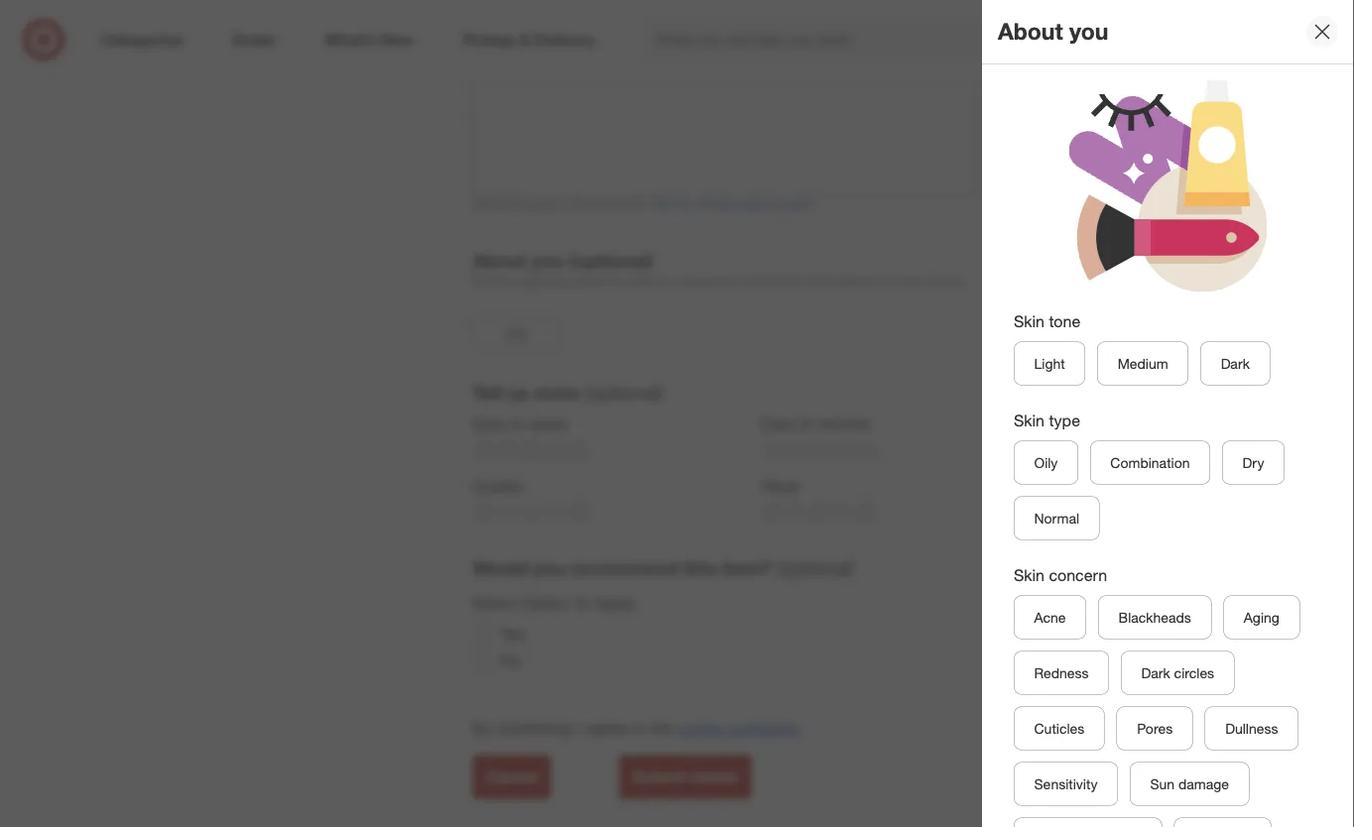 Task type: locate. For each thing, give the bounding box(es) containing it.
review
[[678, 719, 723, 738], [690, 768, 739, 787]]

2 vertical spatial you
[[533, 557, 566, 580]]

would you recommend this item? (optional)
[[473, 557, 855, 580]]

1 vertical spatial you
[[532, 249, 564, 272]]

by submitting, i agree to the review guidelines
[[473, 719, 800, 738]]

None text field
[[473, 18, 978, 197]]

search button
[[1090, 18, 1138, 66]]

submit review
[[632, 768, 739, 787]]

normal button
[[1014, 497, 1100, 541]]

about you (optional) provide additional details to make your experience of this item more relevant to other guests
[[473, 249, 964, 289]]

select option to apply
[[473, 594, 636, 614]]

No radio
[[473, 652, 493, 671]]

0 horizontal spatial this
[[684, 557, 717, 580]]

sensitivity
[[1035, 776, 1098, 793]]

submit
[[632, 768, 685, 787]]

about inside dialog
[[999, 17, 1064, 45]]

length
[[525, 198, 558, 212]]

2 vertical spatial (optional)
[[777, 557, 855, 580]]

you
[[1070, 17, 1109, 45], [532, 249, 564, 272], [533, 557, 566, 580]]

minimum length is 20 characters. tips for writing helpful reviews
[[473, 198, 814, 212]]

for
[[678, 198, 693, 212]]

2 easy from the left
[[762, 414, 795, 434]]

about inside about you (optional) provide additional details to make your experience of this item more relevant to other guests
[[473, 249, 527, 272]]

dry button
[[1223, 441, 1285, 485]]

0 horizontal spatial about
[[473, 249, 527, 272]]

tips
[[653, 198, 675, 212]]

3 skin from the top
[[1014, 566, 1045, 586]]

yes
[[501, 625, 525, 644]]

0 vertical spatial this
[[759, 274, 778, 289]]

1 vertical spatial skin
[[1014, 412, 1045, 431]]

about you
[[999, 17, 1109, 45]]

1 horizontal spatial easy
[[762, 414, 795, 434]]

1 vertical spatial dark
[[1142, 665, 1171, 682]]

us
[[507, 381, 529, 404]]

writing
[[696, 198, 732, 212]]

skin type
[[1014, 412, 1081, 431]]

apply
[[595, 594, 636, 614]]

about for about you
[[999, 17, 1064, 45]]

submitting,
[[496, 719, 574, 738]]

recommend
[[571, 557, 679, 580]]

combination button
[[1091, 441, 1211, 485]]

add button
[[473, 318, 560, 349]]

additional
[[516, 274, 568, 289]]

easy up value
[[762, 414, 795, 434]]

lasting
[[1090, 414, 1137, 434]]

agree
[[587, 719, 628, 738]]

skin up acne
[[1014, 566, 1045, 586]]

select
[[473, 594, 518, 614]]

redness button
[[1014, 652, 1110, 695]]

easy to apply
[[473, 414, 568, 434]]

dullness
[[1226, 720, 1279, 738]]

0 vertical spatial skin
[[1014, 312, 1045, 332]]

review down the review guidelines button
[[690, 768, 739, 787]]

blackheads button
[[1099, 596, 1212, 640]]

tell us more (optional)
[[473, 381, 663, 404]]

1 vertical spatial more
[[534, 381, 580, 404]]

0 vertical spatial you
[[1070, 17, 1109, 45]]

1 horizontal spatial dark
[[1222, 355, 1251, 372]]

tone
[[1050, 312, 1081, 332]]

9
[[1321, 20, 1327, 33]]

1 horizontal spatial more
[[807, 274, 835, 289]]

long lasting
[[1050, 414, 1137, 434]]

easy for easy to apply
[[473, 414, 507, 434]]

dark for dark circles
[[1142, 665, 1171, 682]]

(optional) inside about you (optional) provide additional details to make your experience of this item more relevant to other guests
[[569, 249, 653, 272]]

combination
[[1111, 454, 1191, 472]]

easy down tell
[[473, 414, 507, 434]]

0 vertical spatial about
[[999, 17, 1064, 45]]

cuticles button
[[1014, 707, 1105, 751]]

about up provide
[[473, 249, 527, 272]]

dark
[[1222, 355, 1251, 372], [1142, 665, 1171, 682]]

about you dialog
[[983, 0, 1355, 828]]

to
[[610, 274, 620, 289], [883, 274, 894, 289], [511, 414, 525, 434], [800, 414, 814, 434], [632, 719, 646, 738]]

dark inside 'button'
[[1222, 355, 1251, 372]]

this left "item?"
[[684, 557, 717, 580]]

Yes radio
[[473, 625, 493, 645]]

0 horizontal spatial easy
[[473, 414, 507, 434]]

0 vertical spatial more
[[807, 274, 835, 289]]

2 skin from the top
[[1014, 412, 1045, 431]]

reviews
[[774, 198, 814, 212]]

1 vertical spatial review
[[690, 768, 739, 787]]

more up apply
[[534, 381, 580, 404]]

apply
[[529, 414, 568, 434]]

skin
[[1014, 312, 1045, 332], [1014, 412, 1045, 431], [1014, 566, 1045, 586]]

type
[[1050, 412, 1081, 431]]

1 vertical spatial about
[[473, 249, 527, 272]]

i
[[579, 719, 583, 738]]

you inside about you dialog
[[1070, 17, 1109, 45]]

you inside about you (optional) provide additional details to make your experience of this item more relevant to other guests
[[532, 249, 564, 272]]

about
[[999, 17, 1064, 45], [473, 249, 527, 272]]

redness
[[1035, 665, 1089, 682]]

1 horizontal spatial this
[[759, 274, 778, 289]]

aging button
[[1224, 596, 1301, 640]]

long
[[1050, 414, 1086, 434]]

review right the
[[678, 719, 723, 738]]

this right of
[[759, 274, 778, 289]]

dark right medium
[[1222, 355, 1251, 372]]

dark inside button
[[1142, 665, 1171, 682]]

to left the
[[632, 719, 646, 738]]

easy to remove
[[762, 414, 871, 434]]

0 horizontal spatial dark
[[1142, 665, 1171, 682]]

1 easy from the left
[[473, 414, 507, 434]]

normal
[[1035, 510, 1080, 527]]

about left search
[[999, 17, 1064, 45]]

1 horizontal spatial about
[[999, 17, 1064, 45]]

1 skin from the top
[[1014, 312, 1045, 332]]

medium button
[[1098, 342, 1189, 386]]

more right item
[[807, 274, 835, 289]]

easy for easy to remove
[[762, 414, 795, 434]]

more
[[807, 274, 835, 289], [534, 381, 580, 404]]

dark left circles
[[1142, 665, 1171, 682]]

0 vertical spatial dark
[[1222, 355, 1251, 372]]

skin left type at the right of page
[[1014, 412, 1045, 431]]

more inside about you (optional) provide additional details to make your experience of this item more relevant to other guests
[[807, 274, 835, 289]]

minimum
[[473, 198, 522, 212]]

easy
[[473, 414, 507, 434], [762, 414, 795, 434]]

dullness button
[[1206, 707, 1299, 751]]

2 vertical spatial skin
[[1014, 566, 1045, 586]]

sun
[[1151, 776, 1175, 793]]

0 vertical spatial (optional)
[[569, 249, 653, 272]]

no
[[501, 652, 521, 671]]

make
[[624, 274, 653, 289]]

skin left tone
[[1014, 312, 1045, 332]]

this
[[759, 274, 778, 289], [684, 557, 717, 580]]



Task type: vqa. For each thing, say whether or not it's contained in the screenshot.
Acne button
yes



Task type: describe. For each thing, give the bounding box(es) containing it.
relevant
[[838, 274, 880, 289]]

experience
[[682, 274, 742, 289]]

acne button
[[1014, 596, 1087, 640]]

to left make
[[610, 274, 620, 289]]

1 vertical spatial this
[[684, 557, 717, 580]]

item
[[781, 274, 804, 289]]

skin concern
[[1014, 566, 1108, 586]]

you for would you recommend this item? (optional)
[[533, 557, 566, 580]]

cancel link
[[473, 756, 551, 800]]

add
[[506, 326, 527, 341]]

medium
[[1118, 355, 1169, 372]]

1 vertical spatial (optional)
[[586, 381, 663, 404]]

option
[[522, 594, 570, 614]]

aging
[[1245, 609, 1280, 626]]

0 horizontal spatial more
[[534, 381, 580, 404]]

helpful
[[735, 198, 770, 212]]

provide
[[473, 274, 513, 289]]

remove
[[818, 414, 871, 434]]

cuticles
[[1035, 720, 1085, 738]]

to left apply
[[511, 414, 525, 434]]

to left remove
[[800, 414, 814, 434]]

quality
[[473, 477, 522, 496]]

dry
[[1243, 454, 1265, 472]]

review inside button
[[690, 768, 739, 787]]

review guidelines button
[[678, 717, 800, 740]]

9 link
[[1291, 18, 1335, 62]]

tell
[[473, 381, 502, 404]]

of
[[745, 274, 755, 289]]

characters.
[[590, 198, 649, 212]]

value
[[762, 477, 800, 496]]

20
[[574, 198, 587, 212]]

pores
[[1138, 720, 1173, 738]]

dark for dark
[[1222, 355, 1251, 372]]

sensitivity button
[[1014, 763, 1119, 807]]

0 vertical spatial review
[[678, 719, 723, 738]]

damage
[[1179, 776, 1230, 793]]

is
[[562, 198, 570, 212]]

acne
[[1035, 609, 1067, 626]]

concern
[[1050, 566, 1108, 586]]

item?
[[722, 557, 772, 580]]

you for about you
[[1070, 17, 1109, 45]]

other
[[897, 274, 925, 289]]

guests
[[928, 274, 964, 289]]

light button
[[1014, 342, 1086, 386]]

you for about you (optional) provide additional details to make your experience of this item more relevant to other guests
[[532, 249, 564, 272]]

would
[[473, 557, 528, 580]]

to
[[575, 594, 591, 614]]

blackheads
[[1119, 609, 1192, 626]]

oily button
[[1014, 441, 1079, 485]]

about for about you (optional) provide additional details to make your experience of this item more relevant to other guests
[[473, 249, 527, 272]]

pores button
[[1117, 707, 1194, 751]]

cancel
[[486, 768, 538, 787]]

by
[[473, 719, 492, 738]]

What can we help you find? suggestions appear below search field
[[644, 18, 1104, 62]]

the
[[651, 719, 673, 738]]

oily
[[1035, 454, 1058, 472]]

your
[[656, 274, 679, 289]]

skin for skin type
[[1014, 412, 1045, 431]]

circles
[[1175, 665, 1215, 682]]

sun damage
[[1151, 776, 1230, 793]]

skin for skin concern
[[1014, 566, 1045, 586]]

skin tone
[[1014, 312, 1081, 332]]

dark circles button
[[1122, 652, 1235, 695]]

details
[[572, 274, 607, 289]]

sun damage button
[[1131, 763, 1250, 807]]

this inside about you (optional) provide additional details to make your experience of this item more relevant to other guests
[[759, 274, 778, 289]]

search
[[1090, 32, 1138, 51]]

dark button
[[1201, 342, 1271, 386]]

tips for writing helpful reviews button
[[653, 197, 814, 214]]

skin for skin tone
[[1014, 312, 1045, 332]]

to left other
[[883, 274, 894, 289]]

light
[[1035, 355, 1066, 372]]

dark circles
[[1142, 665, 1215, 682]]



